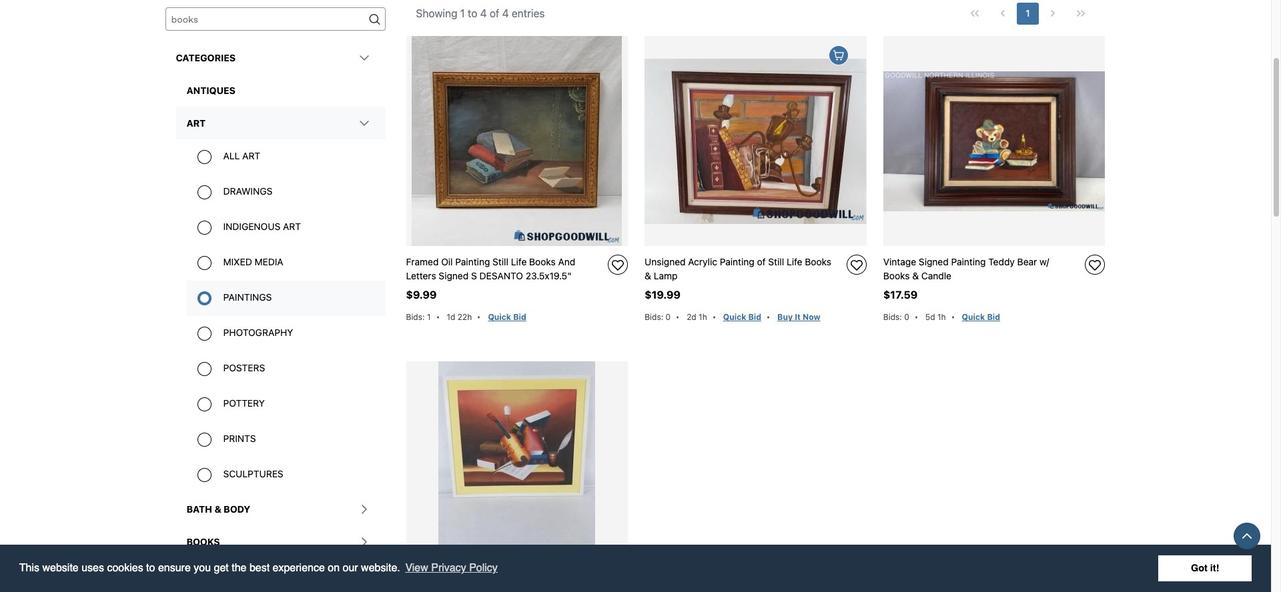 Task type: locate. For each thing, give the bounding box(es) containing it.
0 horizontal spatial 1
[[427, 313, 431, 323]]

books up you
[[187, 537, 220, 548]]

2 1h from the left
[[938, 313, 946, 323]]

vintage
[[884, 257, 916, 268]]

group inside group
[[176, 140, 385, 493]]

quick bid link
[[488, 313, 526, 323], [723, 313, 762, 323], [962, 313, 1000, 323]]

1 horizontal spatial to
[[468, 8, 478, 20]]

painting for $9.99
[[455, 257, 490, 268]]

2 add to favorites image from the left
[[851, 260, 863, 271]]

0 horizontal spatial of
[[490, 8, 500, 20]]

art right all
[[242, 150, 260, 162]]

bid down "desanto"
[[513, 313, 526, 323]]

bids: 0 down the $17.59
[[884, 313, 910, 323]]

books inside framed oil painting still life books and letters signed s desanto 23.5x19.5"
[[529, 257, 556, 268]]

painting right acrylic
[[720, 257, 755, 268]]

add to favorites image for $9.99
[[612, 260, 624, 271]]

1 horizontal spatial 1h
[[938, 313, 946, 323]]

2 vertical spatial art
[[283, 221, 301, 232]]

quick bid
[[488, 313, 526, 323], [723, 313, 762, 323], [962, 313, 1000, 323]]

bid
[[513, 313, 526, 323], [749, 313, 762, 323], [987, 313, 1000, 323]]

quick right 5d 1h
[[962, 313, 985, 323]]

1 horizontal spatial quick bid
[[723, 313, 762, 323]]

3 bid from the left
[[987, 313, 1000, 323]]

all
[[223, 150, 240, 162]]

antiques
[[187, 85, 235, 96]]

books inside unsigned acrylic painting of still life books & lamp
[[805, 257, 832, 268]]

submit search image
[[369, 14, 380, 25]]

group for art
[[176, 140, 385, 493]]

painting for $17.59
[[951, 257, 986, 268]]

1 life from the left
[[511, 257, 527, 268]]

bids: 0 for $17.59
[[884, 313, 910, 323]]

back to top image
[[1242, 531, 1253, 542]]

1 horizontal spatial 0
[[905, 313, 910, 323]]

vintage signed painting teddy bear w/ books & candle
[[884, 257, 1050, 282]]

signed up candle
[[919, 257, 949, 268]]

to left ensure
[[146, 563, 155, 575]]

books
[[529, 257, 556, 268], [805, 257, 832, 268], [884, 271, 910, 282], [187, 537, 220, 548]]

1 for bids: 1
[[427, 313, 431, 323]]

2 horizontal spatial bid
[[987, 313, 1000, 323]]

0 horizontal spatial life
[[511, 257, 527, 268]]

2 bids: 0 from the left
[[884, 313, 910, 323]]

you
[[194, 563, 211, 575]]

& inside vintage signed painting teddy bear w/ books & candle
[[913, 271, 919, 282]]

books inside vintage signed painting teddy bear w/ books & candle
[[884, 271, 910, 282]]

1 bids: 0 from the left
[[645, 313, 671, 323]]

1 vertical spatial signed
[[439, 271, 469, 282]]

framed oil painting still life books and letters signed s desanto 23.5x19.5" link
[[406, 255, 597, 283]]

group containing all art
[[176, 140, 385, 493]]

2 quick bid from the left
[[723, 313, 762, 323]]

quick bid link down "desanto"
[[488, 313, 526, 323]]

2 horizontal spatial painting
[[951, 257, 986, 268]]

painting for $19.99
[[720, 257, 755, 268]]

life inside unsigned acrylic painting of still life books & lamp
[[787, 257, 803, 268]]

1 horizontal spatial bid
[[749, 313, 762, 323]]

of inside unsigned acrylic painting of still life books & lamp
[[757, 257, 766, 268]]

quick right 22h
[[488, 313, 511, 323]]

1h
[[699, 313, 707, 323], [938, 313, 946, 323]]

bids: for $17.59
[[884, 313, 902, 323]]

prints
[[223, 433, 256, 445]]

2 painting from the left
[[720, 257, 755, 268]]

quick bid for $9.99
[[488, 313, 526, 323]]

bids: 0 down the $19.99
[[645, 313, 671, 323]]

bid for $17.59
[[987, 313, 1000, 323]]

bids: down the $17.59
[[884, 313, 902, 323]]

0 horizontal spatial quick bid link
[[488, 313, 526, 323]]

cookies
[[107, 563, 143, 575]]

quick bid right 5d 1h
[[962, 313, 1000, 323]]

2 quick from the left
[[723, 313, 746, 323]]

quick bid link for $9.99
[[488, 313, 526, 323]]

all art
[[223, 150, 260, 162]]

0 horizontal spatial bids:
[[406, 313, 425, 323]]

0 horizontal spatial bid
[[513, 313, 526, 323]]

bid left buy
[[749, 313, 762, 323]]

quick right 2d 1h
[[723, 313, 746, 323]]

privacy
[[431, 563, 466, 575]]

1 horizontal spatial bids:
[[645, 313, 664, 323]]

2 horizontal spatial quick
[[962, 313, 985, 323]]

2 bid from the left
[[749, 313, 762, 323]]

signed inside vintage signed painting teddy bear w/ books & candle
[[919, 257, 949, 268]]

3 quick from the left
[[962, 313, 985, 323]]

1 add to favorites image from the left
[[612, 260, 624, 271]]

1 bid from the left
[[513, 313, 526, 323]]

0 horizontal spatial still
[[493, 257, 509, 268]]

teddy
[[989, 257, 1015, 268]]

painting up the s
[[455, 257, 490, 268]]

2 horizontal spatial art
[[283, 221, 301, 232]]

got it!
[[1191, 563, 1220, 574]]

2 still from the left
[[768, 257, 784, 268]]

s
[[471, 271, 477, 282]]

desanto
[[480, 271, 523, 282]]

& left the lamp
[[645, 271, 651, 282]]

4
[[480, 8, 487, 20], [502, 8, 509, 20]]

bulk tree item
[[176, 559, 385, 591]]

books up "23.5x19.5""
[[529, 257, 556, 268]]

0 vertical spatial art
[[187, 118, 206, 129]]

0 horizontal spatial add to favorites image
[[612, 260, 624, 271]]

2 horizontal spatial bids:
[[884, 313, 902, 323]]

bids: down $9.99
[[406, 313, 425, 323]]

the
[[232, 563, 247, 575]]

books up now
[[805, 257, 832, 268]]

0
[[666, 313, 671, 323], [905, 313, 910, 323]]

art down antiques
[[187, 118, 206, 129]]

0 horizontal spatial signed
[[439, 271, 469, 282]]

life up "desanto"
[[511, 257, 527, 268]]

2 0 from the left
[[905, 313, 910, 323]]

1 vertical spatial of
[[757, 257, 766, 268]]

painting inside unsigned acrylic painting of still life books & lamp
[[720, 257, 755, 268]]

1h right the 5d
[[938, 313, 946, 323]]

3 quick bid link from the left
[[962, 313, 1000, 323]]

0 horizontal spatial quick bid
[[488, 313, 526, 323]]

0 horizontal spatial art
[[187, 118, 206, 129]]

to right showing
[[468, 8, 478, 20]]

1 horizontal spatial art
[[242, 150, 260, 162]]

uses
[[82, 563, 104, 575]]

framed oil painting still life books and letters signed s desanto 23.5x19.5"
[[406, 257, 576, 282]]

still inside unsigned acrylic painting of still life books & lamp
[[768, 257, 784, 268]]

life up it
[[787, 257, 803, 268]]

add to favorites image right w/
[[1090, 260, 1102, 271]]

art
[[187, 118, 206, 129], [242, 150, 260, 162], [283, 221, 301, 232]]

bids: down the $19.99
[[645, 313, 664, 323]]

of left entries
[[490, 8, 500, 20]]

1 0 from the left
[[666, 313, 671, 323]]

0 horizontal spatial 1h
[[699, 313, 707, 323]]

of
[[490, 8, 500, 20], [757, 257, 766, 268]]

view privacy policy button
[[403, 559, 500, 579]]

& inside bath & body 'tree item'
[[215, 504, 221, 515]]

0 horizontal spatial 0
[[666, 313, 671, 323]]

3 painting from the left
[[951, 257, 986, 268]]

3 add to favorites image from the left
[[1090, 260, 1102, 271]]

5d
[[926, 313, 935, 323]]

& right bath
[[215, 504, 221, 515]]

1 horizontal spatial add to favorites image
[[851, 260, 863, 271]]

22h
[[458, 313, 472, 323]]

indigenous art
[[223, 221, 301, 232]]

unsigned acrylic painting of still life books & lamp
[[645, 257, 832, 282]]

it
[[795, 313, 801, 323]]

art right indigenous
[[283, 221, 301, 232]]

0 for $19.99
[[666, 313, 671, 323]]

signed
[[919, 257, 949, 268], [439, 271, 469, 282]]

0 horizontal spatial &
[[215, 504, 221, 515]]

of right acrylic
[[757, 257, 766, 268]]

entries
[[512, 8, 545, 20]]

vintage signed painting teddy bear w books  candle image
[[884, 71, 1106, 212]]

violin books music sheet candle painting image
[[439, 362, 596, 572]]

quick
[[488, 313, 511, 323], [723, 313, 746, 323], [962, 313, 985, 323]]

1 1h from the left
[[699, 313, 707, 323]]

2 horizontal spatial add to favorites image
[[1090, 260, 1102, 271]]

2d 1h
[[687, 313, 707, 323]]

1 4 from the left
[[480, 8, 487, 20]]

1 vertical spatial art
[[242, 150, 260, 162]]

0 horizontal spatial to
[[146, 563, 155, 575]]

0 vertical spatial to
[[468, 8, 478, 20]]

quick bid for $17.59
[[962, 313, 1000, 323]]

w/
[[1040, 257, 1050, 268]]

2d
[[687, 313, 697, 323]]

0 horizontal spatial bids: 0
[[645, 313, 671, 323]]

books down vintage
[[884, 271, 910, 282]]

1 quick from the left
[[488, 313, 511, 323]]

1 painting from the left
[[455, 257, 490, 268]]

& inside unsigned acrylic painting of still life books & lamp
[[645, 271, 651, 282]]

2 horizontal spatial quick bid link
[[962, 313, 1000, 323]]

1 horizontal spatial of
[[757, 257, 766, 268]]

2 quick bid link from the left
[[723, 313, 762, 323]]

1h for $19.99
[[699, 313, 707, 323]]

painting
[[455, 257, 490, 268], [720, 257, 755, 268], [951, 257, 986, 268]]

0 down the $17.59
[[905, 313, 910, 323]]

0 horizontal spatial 4
[[480, 8, 487, 20]]

0 horizontal spatial painting
[[455, 257, 490, 268]]

0 down the $19.99
[[666, 313, 671, 323]]

1 horizontal spatial bids: 0
[[884, 313, 910, 323]]

1 bids: from the left
[[406, 313, 425, 323]]

add to favorites image left vintage
[[851, 260, 863, 271]]

& left candle
[[913, 271, 919, 282]]

painting left teddy
[[951, 257, 986, 268]]

group containing antiques
[[165, 74, 385, 593]]

3 bids: from the left
[[884, 313, 902, 323]]

0 vertical spatial signed
[[919, 257, 949, 268]]

quick bid link for $17.59
[[962, 313, 1000, 323]]

painting inside framed oil painting still life books and letters signed s desanto 23.5x19.5"
[[455, 257, 490, 268]]

1 horizontal spatial 1
[[460, 8, 465, 20]]

quick bid link right 5d 1h
[[962, 313, 1000, 323]]

3 quick bid from the left
[[962, 313, 1000, 323]]

still up "desanto"
[[493, 257, 509, 268]]

2 life from the left
[[787, 257, 803, 268]]

mixed media
[[223, 256, 283, 268]]

1 horizontal spatial painting
[[720, 257, 755, 268]]

still up buy
[[768, 257, 784, 268]]

1d 22h
[[447, 313, 472, 323]]

2 bids: from the left
[[645, 313, 664, 323]]

this website uses cookies to ensure you get the best experience on our website. view privacy policy
[[19, 563, 498, 575]]

1d
[[447, 313, 455, 323]]

quick bid link left buy
[[723, 313, 762, 323]]

1 horizontal spatial &
[[645, 271, 651, 282]]

1 horizontal spatial quick bid link
[[723, 313, 762, 323]]

still
[[493, 257, 509, 268], [768, 257, 784, 268]]

framed oil painting still life books and letters signed s desanto 235x195 image
[[412, 36, 622, 247]]

oil
[[441, 257, 453, 268]]

1 horizontal spatial quick
[[723, 313, 746, 323]]

life
[[511, 257, 527, 268], [787, 257, 803, 268]]

group
[[165, 74, 385, 593], [176, 140, 385, 493]]

2 4 from the left
[[502, 8, 509, 20]]

bids:
[[406, 313, 425, 323], [645, 313, 664, 323], [884, 313, 902, 323]]

2 horizontal spatial quick bid
[[962, 313, 1000, 323]]

add to favorites image left unsigned
[[612, 260, 624, 271]]

1 still from the left
[[493, 257, 509, 268]]

it!
[[1211, 563, 1220, 574]]

to
[[468, 8, 478, 20], [146, 563, 155, 575]]

1h right 2d
[[699, 313, 707, 323]]

quick bid link for $19.99
[[723, 313, 762, 323]]

&
[[645, 271, 651, 282], [913, 271, 919, 282], [215, 504, 221, 515]]

1
[[460, 8, 465, 20], [1026, 8, 1030, 19], [427, 313, 431, 323]]

1 horizontal spatial signed
[[919, 257, 949, 268]]

got
[[1191, 563, 1208, 574]]

buy now image
[[833, 50, 844, 61]]

2 horizontal spatial &
[[913, 271, 919, 282]]

1 horizontal spatial life
[[787, 257, 803, 268]]

1 horizontal spatial 4
[[502, 8, 509, 20]]

add to favorites image
[[612, 260, 624, 271], [851, 260, 863, 271], [1090, 260, 1102, 271]]

add to favorites image for $17.59
[[1090, 260, 1102, 271]]

bids: 0
[[645, 313, 671, 323], [884, 313, 910, 323]]

quick bid down "desanto"
[[488, 313, 526, 323]]

candle
[[922, 271, 952, 282]]

1 horizontal spatial still
[[768, 257, 784, 268]]

0 horizontal spatial quick
[[488, 313, 511, 323]]

1 quick bid from the left
[[488, 313, 526, 323]]

1 vertical spatial to
[[146, 563, 155, 575]]

bath & body
[[187, 504, 250, 515]]

quick bid left buy
[[723, 313, 762, 323]]

2 horizontal spatial 1
[[1026, 8, 1030, 19]]

painting inside vintage signed painting teddy bear w/ books & candle
[[951, 257, 986, 268]]

1 inside 1 button
[[1026, 8, 1030, 19]]

1 quick bid link from the left
[[488, 313, 526, 323]]

website
[[42, 563, 79, 575]]

signed inside framed oil painting still life books and letters signed s desanto 23.5x19.5"
[[439, 271, 469, 282]]

quick for $17.59
[[962, 313, 985, 323]]

signed down oil
[[439, 271, 469, 282]]

art tree item
[[176, 107, 385, 140]]

acrylic
[[688, 257, 717, 268]]

lamp
[[654, 271, 678, 282]]

letters
[[406, 271, 436, 282]]

bulk
[[187, 569, 212, 581]]

bid down vintage signed painting teddy bear w/ books & candle link
[[987, 313, 1000, 323]]

$9.99
[[406, 289, 437, 301]]



Task type: describe. For each thing, give the bounding box(es) containing it.
bath & body tree item
[[176, 493, 385, 526]]

categories tree item
[[165, 41, 385, 74]]

policy
[[469, 563, 498, 575]]

experience
[[273, 563, 325, 575]]

buy
[[778, 313, 793, 323]]

media
[[255, 256, 283, 268]]

pottery
[[223, 398, 265, 409]]

bids: 0 for $19.99
[[645, 313, 671, 323]]

sculptures
[[223, 469, 283, 480]]

ensure
[[158, 563, 191, 575]]

got it! button
[[1159, 556, 1252, 582]]

cookieconsent dialog
[[0, 545, 1271, 593]]

photography
[[223, 327, 293, 339]]

and
[[558, 257, 576, 268]]

bids: 1
[[406, 313, 431, 323]]

view
[[405, 563, 428, 575]]

art for all art
[[242, 150, 260, 162]]

bear
[[1018, 257, 1037, 268]]

Keyword Search text field
[[165, 7, 385, 31]]

& for $17.59
[[913, 271, 919, 282]]

to inside 'cookieconsent' dialog
[[146, 563, 155, 575]]

1 for showing 1 to 4 of 4 entries
[[460, 8, 465, 20]]

group for categories
[[165, 74, 385, 593]]

unsigned
[[645, 257, 686, 268]]

this
[[19, 563, 39, 575]]

0 vertical spatial of
[[490, 8, 500, 20]]

showing 1 to 4 of 4 entries
[[416, 8, 545, 20]]

bid for $19.99
[[749, 313, 762, 323]]

quick bid for $19.99
[[723, 313, 762, 323]]

unsigned acrylic painting of still life books & lamp link
[[645, 255, 836, 283]]

23.5x19.5"
[[526, 271, 572, 282]]

$17.59
[[884, 289, 918, 301]]

$19.99
[[645, 289, 681, 301]]

1 button
[[1017, 3, 1039, 25]]

website.
[[361, 563, 400, 575]]

indigenous
[[223, 221, 281, 232]]

paintings
[[223, 292, 272, 303]]

on
[[328, 563, 340, 575]]

buy it now
[[778, 313, 821, 323]]

1h for $17.59
[[938, 313, 946, 323]]

best
[[250, 563, 270, 575]]

unsigned acrylic painting of still life books  lamp image
[[645, 58, 867, 224]]

books inside tree item
[[187, 537, 220, 548]]

now
[[803, 313, 821, 323]]

quick for $19.99
[[723, 313, 746, 323]]

drawings
[[223, 186, 273, 197]]

bath
[[187, 504, 212, 515]]

bid for $9.99
[[513, 313, 526, 323]]

art inside tree item
[[187, 118, 206, 129]]

posters
[[223, 363, 265, 374]]

quick for $9.99
[[488, 313, 511, 323]]

5d 1h
[[926, 313, 946, 323]]

bids: for $9.99
[[406, 313, 425, 323]]

0 for $17.59
[[905, 313, 910, 323]]

buy it now link
[[778, 313, 821, 323]]

still inside framed oil painting still life books and letters signed s desanto 23.5x19.5"
[[493, 257, 509, 268]]

books tree item
[[176, 526, 385, 559]]

vintage signed painting teddy bear w/ books & candle link
[[884, 255, 1075, 283]]

life inside framed oil painting still life books and letters signed s desanto 23.5x19.5"
[[511, 257, 527, 268]]

our
[[343, 563, 358, 575]]

mixed
[[223, 256, 252, 268]]

add to favorites image for $19.99
[[851, 260, 863, 271]]

categories
[[176, 52, 236, 64]]

framed
[[406, 257, 439, 268]]

get
[[214, 563, 229, 575]]

bids: for $19.99
[[645, 313, 664, 323]]

art for indigenous art
[[283, 221, 301, 232]]

body
[[224, 504, 250, 515]]

showing
[[416, 8, 458, 20]]

& for $19.99
[[645, 271, 651, 282]]



Task type: vqa. For each thing, say whether or not it's contained in the screenshot.
We on the right top of the page
no



